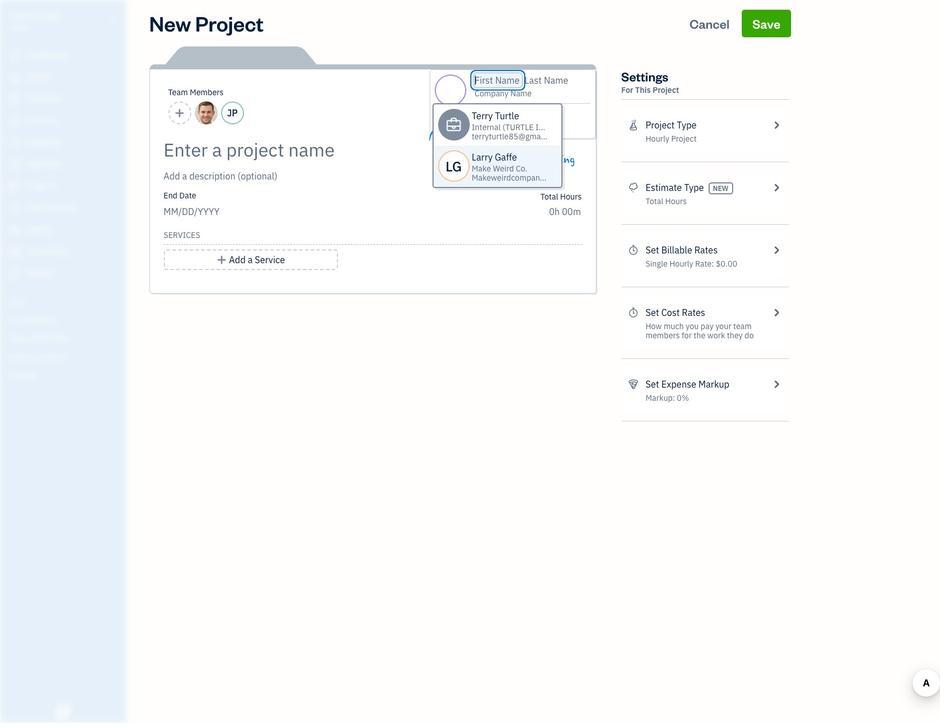 Task type: vqa. For each thing, say whether or not it's contained in the screenshot.
NEW
yes



Task type: describe. For each thing, give the bounding box(es) containing it.
plus image
[[217, 253, 227, 267]]

project
[[481, 167, 511, 180]]

chart image
[[7, 246, 21, 257]]

save
[[753, 15, 781, 32]]

makeweirdcompany@weird.co
[[472, 173, 582, 183]]

jp
[[227, 107, 238, 119]]

new project
[[149, 10, 264, 37]]

projects image
[[629, 118, 639, 132]]

project type
[[646, 119, 697, 131]]

cost
[[662, 307, 680, 318]]

pay
[[701, 321, 714, 331]]

turtle inc owner
[[9, 10, 60, 32]]

billing
[[548, 153, 575, 166]]

lg list box
[[433, 103, 582, 188]]

settings
[[622, 68, 669, 84]]

0 horizontal spatial total hours
[[541, 192, 582, 202]]

turtle
[[9, 10, 42, 22]]

rates for set billable rates
[[695, 244, 718, 256]]

save button
[[743, 10, 792, 37]]

Phone Number text field
[[492, 123, 547, 134]]

markup:
[[646, 393, 676, 403]]

add team member image
[[174, 106, 185, 120]]

a
[[248, 254, 253, 265]]

Project Name text field
[[164, 138, 479, 161]]

single
[[646, 259, 668, 269]]

they
[[728, 330, 743, 341]]

0 horizontal spatial hours
[[561, 192, 582, 202]]

cancel button
[[680, 10, 741, 37]]

project inside settings for this project
[[653, 85, 680, 95]]

team
[[168, 87, 188, 97]]

type for project type
[[677, 119, 697, 131]]

client image
[[7, 72, 21, 83]]

set for set billable rates
[[646, 244, 660, 256]]

to
[[514, 167, 522, 180]]

settings image
[[9, 370, 123, 380]]

lg
[[446, 157, 462, 175]]

set billable rates
[[646, 244, 718, 256]]

(turtle
[[503, 122, 534, 132]]

estimate type
[[646, 182, 705, 193]]

$0.00
[[717, 259, 738, 269]]

envelope image
[[475, 108, 487, 118]]

timetracking image
[[629, 243, 639, 257]]

Last Name text field
[[525, 75, 569, 86]]

0%
[[677, 393, 690, 403]]

you're
[[517, 153, 545, 166]]

estimates image
[[629, 181, 639, 194]]

timer image
[[7, 202, 21, 214]]

chevronright image for set billable rates
[[772, 243, 782, 257]]

rates for set cost rates
[[683, 307, 706, 318]]

chevronright image for estimate type
[[772, 181, 782, 194]]

:
[[712, 259, 715, 269]]

0 vertical spatial hourly
[[646, 134, 670, 144]]

turtle
[[495, 110, 520, 122]]

type for estimate type
[[685, 182, 705, 193]]

end date
[[164, 190, 196, 201]]

payment image
[[7, 137, 21, 149]]

single hourly rate : $0.00
[[646, 259, 738, 269]]

cancel
[[690, 15, 730, 32]]

your
[[716, 321, 732, 331]]

end
[[164, 190, 178, 201]]

End date in  format text field
[[164, 206, 303, 217]]

markup: 0%
[[646, 393, 690, 403]]

new
[[149, 10, 191, 37]]

the inside choose who you're billing the project to
[[464, 167, 478, 180]]

co.
[[516, 163, 528, 174]]

the inside how much you pay your team members for the work they do
[[694, 330, 706, 341]]

main element
[[0, 0, 155, 723]]

new
[[714, 184, 729, 193]]

dashboard image
[[7, 50, 21, 61]]

owner
[[9, 23, 30, 32]]

add
[[229, 254, 246, 265]]

phone image
[[475, 123, 487, 132]]

inc
[[44, 10, 60, 22]]

project image
[[7, 181, 21, 192]]



Task type: locate. For each thing, give the bounding box(es) containing it.
internal
[[472, 122, 501, 132]]

2 chevronright image from the top
[[772, 306, 782, 319]]

service
[[255, 254, 285, 265]]

date
[[179, 190, 196, 201]]

add a service button
[[164, 249, 338, 270]]

0 vertical spatial set
[[646, 244, 660, 256]]

terry turtle internal (turtle inc) terryturtle85@gmail.com
[[472, 110, 563, 142]]

do
[[745, 330, 754, 341]]

hourly down project type
[[646, 134, 670, 144]]

Hourly Budget text field
[[550, 206, 582, 217]]

set for set cost rates
[[646, 307, 660, 318]]

make
[[472, 163, 491, 174]]

members
[[646, 330, 680, 341]]

type
[[677, 119, 697, 131], [685, 182, 705, 193]]

1 vertical spatial chevronright image
[[772, 306, 782, 319]]

how much you pay your team members for the work they do
[[646, 321, 754, 341]]

briefcase image
[[446, 120, 462, 129]]

total hours down estimate
[[646, 196, 687, 206]]

set expense markup
[[646, 378, 730, 390]]

0 horizontal spatial total
[[541, 192, 559, 202]]

for
[[682, 330, 692, 341]]

2 chevronright image from the top
[[772, 243, 782, 257]]

hours
[[561, 192, 582, 202], [666, 196, 687, 206]]

chevronright image for set cost rates
[[772, 306, 782, 319]]

project
[[195, 10, 264, 37], [653, 85, 680, 95], [646, 119, 675, 131], [672, 134, 697, 144]]

chevronright image for project type
[[772, 118, 782, 132]]

invoice image
[[7, 115, 21, 127]]

set up how at top
[[646, 307, 660, 318]]

money image
[[7, 224, 21, 236]]

estimate
[[646, 182, 683, 193]]

choose who you're billing the project to
[[464, 153, 575, 180]]

rates
[[695, 244, 718, 256], [683, 307, 706, 318]]

total hours up "hourly budget" text field at top right
[[541, 192, 582, 202]]

chevronright image
[[772, 181, 782, 194], [772, 306, 782, 319], [772, 377, 782, 391]]

type up hourly project in the right of the page
[[677, 119, 697, 131]]

1 vertical spatial the
[[694, 330, 706, 341]]

set
[[646, 244, 660, 256], [646, 307, 660, 318], [646, 378, 660, 390]]

this
[[636, 85, 651, 95]]

set up the single
[[646, 244, 660, 256]]

hourly project
[[646, 134, 697, 144]]

1 chevronright image from the top
[[772, 118, 782, 132]]

team members
[[168, 87, 224, 97]]

the right for at the right of the page
[[694, 330, 706, 341]]

members
[[190, 87, 224, 97]]

1 horizontal spatial hours
[[666, 196, 687, 206]]

hourly
[[646, 134, 670, 144], [670, 259, 694, 269]]

larry gaffe make weird co. makeweirdcompany@weird.co
[[472, 151, 582, 183]]

items and services image
[[9, 334, 123, 343]]

1 horizontal spatial total hours
[[646, 196, 687, 206]]

1 vertical spatial set
[[646, 307, 660, 318]]

bank connections image
[[9, 352, 123, 361]]

choose
[[464, 153, 494, 166]]

hours up "hourly budget" text field at top right
[[561, 192, 582, 202]]

1 horizontal spatial total
[[646, 196, 664, 206]]

2 vertical spatial set
[[646, 378, 660, 390]]

timetracking image
[[629, 306, 639, 319]]

type left new
[[685, 182, 705, 193]]

1 vertical spatial rates
[[683, 307, 706, 318]]

rate
[[696, 259, 712, 269]]

chevronright image
[[772, 118, 782, 132], [772, 243, 782, 257]]

hours down estimate type
[[666, 196, 687, 206]]

who
[[496, 153, 514, 166]]

expenses image
[[629, 377, 639, 391]]

the down the choose
[[464, 167, 478, 180]]

Company Name text field
[[475, 88, 533, 99]]

3 set from the top
[[646, 378, 660, 390]]

work
[[708, 330, 726, 341]]

report image
[[7, 268, 21, 279]]

expense
[[662, 378, 697, 390]]

billable
[[662, 244, 693, 256]]

terryturtle85@gmail.com
[[472, 131, 563, 142]]

total up "hourly budget" text field at top right
[[541, 192, 559, 202]]

larry
[[472, 151, 493, 163]]

3 chevronright image from the top
[[772, 377, 782, 391]]

much
[[664, 321, 684, 331]]

hourly down the set billable rates
[[670, 259, 694, 269]]

gaffe
[[495, 151, 517, 163]]

inc)
[[536, 122, 553, 132]]

expense image
[[7, 159, 21, 170]]

0 vertical spatial chevronright image
[[772, 181, 782, 194]]

0 vertical spatial the
[[464, 167, 478, 180]]

0 vertical spatial rates
[[695, 244, 718, 256]]

Email Address text field
[[492, 108, 544, 119]]

set up markup:
[[646, 378, 660, 390]]

the
[[464, 167, 478, 180], [694, 330, 706, 341]]

rates up rate on the top right of page
[[695, 244, 718, 256]]

total
[[541, 192, 559, 202], [646, 196, 664, 206]]

how
[[646, 321, 662, 331]]

total down estimate
[[646, 196, 664, 206]]

2 set from the top
[[646, 307, 660, 318]]

you
[[686, 321, 699, 331]]

freshbooks image
[[54, 705, 72, 718]]

for
[[622, 85, 634, 95]]

set cost rates
[[646, 307, 706, 318]]

weird
[[493, 163, 514, 174]]

1 vertical spatial chevronright image
[[772, 243, 782, 257]]

1 vertical spatial hourly
[[670, 259, 694, 269]]

0 horizontal spatial the
[[464, 167, 478, 180]]

1 chevronright image from the top
[[772, 181, 782, 194]]

settings for this project
[[622, 68, 680, 95]]

apps image
[[9, 297, 123, 306]]

add a service
[[229, 254, 285, 265]]

services
[[164, 230, 200, 240]]

0 vertical spatial chevronright image
[[772, 118, 782, 132]]

estimate image
[[7, 93, 21, 105]]

markup
[[699, 378, 730, 390]]

set for set expense markup
[[646, 378, 660, 390]]

1 vertical spatial type
[[685, 182, 705, 193]]

team members image
[[9, 315, 123, 325]]

2 vertical spatial chevronright image
[[772, 377, 782, 391]]

Project Description text field
[[164, 169, 479, 183]]

team
[[734, 321, 752, 331]]

0 vertical spatial type
[[677, 119, 697, 131]]

1 set from the top
[[646, 244, 660, 256]]

terry
[[472, 110, 493, 122]]

First Name text field
[[475, 75, 521, 86]]

total hours
[[541, 192, 582, 202], [646, 196, 687, 206]]

rates up 'you' at the top right
[[683, 307, 706, 318]]

1 horizontal spatial the
[[694, 330, 706, 341]]

chevronright image for set expense markup
[[772, 377, 782, 391]]



